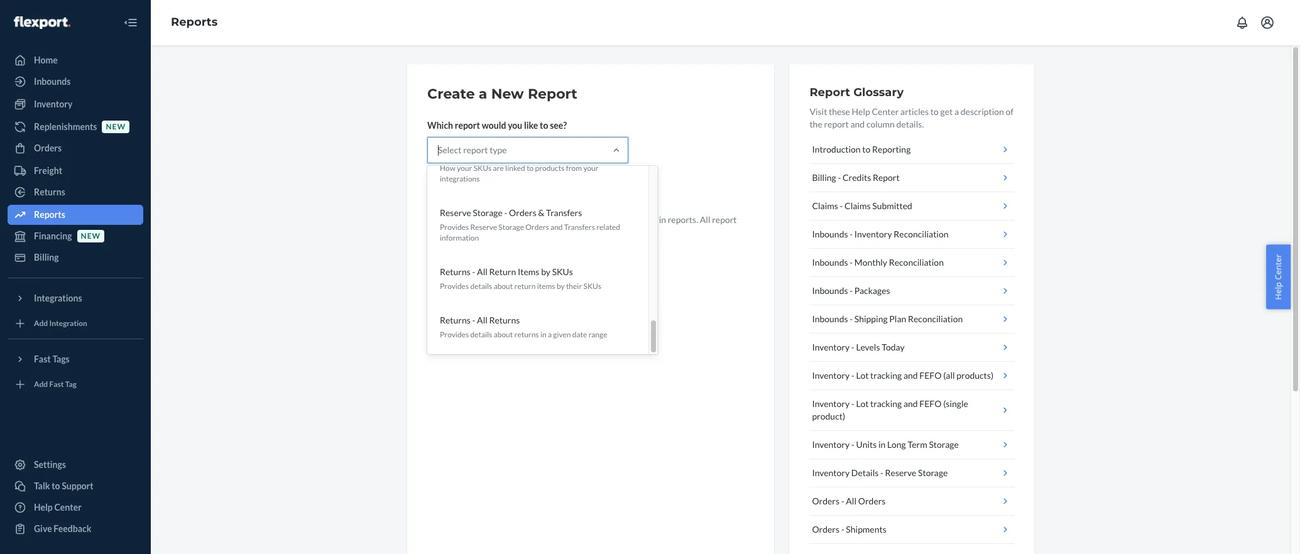 Task type: describe. For each thing, give the bounding box(es) containing it.
help inside button
[[1273, 282, 1284, 300]]

settings
[[34, 459, 66, 470]]

reconciliation inside inbounds - shipping plan reconciliation button
[[908, 314, 963, 324]]

and inside the inventory - lot tracking and fefo (single product)
[[903, 398, 918, 409]]

- for orders - shipments
[[841, 524, 844, 535]]

select
[[438, 145, 461, 155]]

1 horizontal spatial reports link
[[171, 15, 218, 29]]

open notifications image
[[1235, 15, 1250, 30]]

new
[[491, 85, 524, 102]]

- right details
[[880, 467, 883, 478]]

(all
[[943, 370, 955, 381]]

description
[[961, 106, 1004, 117]]

talk
[[34, 481, 50, 491]]

orders up freight
[[34, 143, 62, 153]]

inbounds for inbounds
[[34, 76, 71, 87]]

returns
[[514, 330, 539, 340]]

details
[[851, 467, 879, 478]]

are inside the how your skus are linked to products from your integrations
[[493, 163, 504, 173]]

products
[[535, 163, 565, 173]]

provides inside reserve storage - orders & transfers provides reserve storage orders and transfers related information
[[440, 222, 469, 232]]

inventory - levels today
[[812, 342, 905, 352]]

their
[[566, 282, 582, 291]]

0 horizontal spatial reports link
[[8, 205, 143, 225]]

integration
[[49, 319, 87, 328]]

inventory for inventory
[[34, 99, 72, 109]]

be
[[611, 214, 621, 225]]

levels
[[856, 342, 880, 352]]

fast inside 'link'
[[49, 380, 64, 389]]

and down inventory - levels today button
[[903, 370, 918, 381]]

billing - credits report button
[[810, 164, 1014, 192]]

fast tags button
[[8, 349, 143, 369]]

items
[[518, 267, 539, 277]]

- for billing - credits report
[[838, 172, 841, 183]]

for
[[523, 214, 534, 225]]

- for inbounds - shipping plan reconciliation
[[850, 314, 853, 324]]

1 vertical spatial transfers
[[564, 222, 595, 232]]

which report would you like to see?
[[427, 120, 567, 131]]

reserve storage - orders & transfers provides reserve storage orders and transfers related information
[[440, 207, 620, 243]]

shipments
[[846, 524, 886, 535]]

2 your from the left
[[583, 163, 599, 173]]

report inside visit these help center articles to get a description of the report and column details.
[[824, 119, 849, 129]]

tracking for (single
[[870, 398, 902, 409]]

introduction to reporting
[[812, 144, 911, 155]]

products)
[[957, 370, 993, 381]]

in left "universal"
[[483, 227, 490, 238]]

inventory details - reserve storage button
[[810, 459, 1014, 488]]

orders - shipments button
[[810, 516, 1014, 544]]

all for returns - all return items by skus provides details about return items by their skus
[[477, 267, 487, 277]]

return
[[489, 267, 516, 277]]

add integration
[[34, 319, 87, 328]]

returns for returns - all returns provides details about returns in a given date range
[[440, 315, 471, 326]]

to inside talk to support button
[[52, 481, 60, 491]]

inbounds - shipping plan reconciliation button
[[810, 305, 1014, 334]]

report for which report would you like to see?
[[455, 120, 480, 131]]

report for create a new report
[[528, 85, 577, 102]]

get
[[940, 106, 953, 117]]

may
[[435, 214, 451, 225]]

create for create a new report
[[427, 85, 475, 102]]

inbounds - shipping plan reconciliation
[[812, 314, 963, 324]]

inbounds for inbounds - packages
[[812, 285, 848, 296]]

inventory - lot tracking and fefo (all products)
[[812, 370, 993, 381]]

monthly
[[854, 257, 887, 268]]

storage inside "button"
[[929, 439, 959, 450]]

inventory for inventory - lot tracking and fefo (single product)
[[812, 398, 850, 409]]

orders left the &
[[509, 207, 536, 218]]

would
[[482, 120, 506, 131]]

- for returns - all return items by skus provides details about return items by their skus
[[472, 267, 475, 277]]

about inside returns - all returns provides details about returns in a given date range
[[494, 330, 513, 340]]

center inside button
[[1273, 254, 1284, 280]]

open account menu image
[[1260, 15, 1275, 30]]

financing
[[34, 231, 72, 241]]

credits
[[843, 172, 871, 183]]

help center link
[[8, 498, 143, 518]]

information inside reserve storage - orders & transfers provides reserve storage orders and transfers related information
[[440, 233, 479, 243]]

add integration link
[[8, 314, 143, 334]]

create report button
[[427, 178, 503, 204]]

create for create report
[[438, 185, 465, 196]]

return
[[514, 282, 536, 291]]

inventory - units in long term storage button
[[810, 431, 1014, 459]]

to inside the how your skus are linked to products from your integrations
[[527, 163, 534, 173]]

inbounds for inbounds - monthly reconciliation
[[812, 257, 848, 268]]

1 vertical spatial by
[[557, 282, 565, 291]]

inventory link
[[8, 94, 143, 114]]

inventory details - reserve storage
[[812, 467, 948, 478]]

returns for returns - all return items by skus provides details about return items by their skus
[[440, 267, 471, 277]]

add fast tag link
[[8, 374, 143, 395]]

it may take up to 2 hours for new information to be reflected in reports. all report time fields are in universal time (utc).
[[427, 214, 737, 238]]

1 vertical spatial reserve
[[470, 222, 497, 232]]

up
[[471, 214, 481, 225]]

items
[[537, 282, 555, 291]]

to inside introduction to reporting button
[[862, 144, 870, 155]]

inventory for inventory - levels today
[[812, 342, 850, 352]]

reflected
[[622, 214, 657, 225]]

details inside returns - all returns provides details about returns in a given date range
[[470, 330, 492, 340]]

inventory - lot tracking and fefo (single product)
[[812, 398, 968, 422]]

are inside 'it may take up to 2 hours for new information to be reflected in reports. all report time fields are in universal time (utc).'
[[469, 227, 481, 238]]

reports inside reports link
[[34, 209, 65, 220]]

help inside visit these help center articles to get a description of the report and column details.
[[852, 106, 870, 117]]

replenishments
[[34, 121, 97, 132]]

- for claims - claims submitted
[[840, 200, 843, 211]]

reporting
[[872, 144, 911, 155]]

close navigation image
[[123, 15, 138, 30]]

related
[[596, 222, 620, 232]]

1 horizontal spatial report
[[810, 85, 850, 99]]

inbounds for inbounds - shipping plan reconciliation
[[812, 314, 848, 324]]

report for create report
[[467, 185, 493, 196]]

tag
[[65, 380, 77, 389]]

all for returns - all returns provides details about returns in a given date range
[[477, 315, 487, 326]]

a inside visit these help center articles to get a description of the report and column details.
[[954, 106, 959, 117]]

integrations
[[34, 293, 82, 303]]

integrations button
[[8, 288, 143, 309]]

new inside 'it may take up to 2 hours for new information to be reflected in reports. all report time fields are in universal time (utc).'
[[536, 214, 552, 225]]

feedback
[[54, 523, 91, 534]]

inventory for inventory - lot tracking and fefo (all products)
[[812, 370, 850, 381]]

information inside 'it may take up to 2 hours for new information to be reflected in reports. all report time fields are in universal time (utc).'
[[554, 214, 600, 225]]

returns for returns
[[34, 187, 65, 197]]

(single
[[943, 398, 968, 409]]

integrations
[[440, 174, 480, 183]]

inventory for inventory - units in long term storage
[[812, 439, 850, 450]]

how
[[440, 163, 456, 173]]

and inside reserve storage - orders & transfers provides reserve storage orders and transfers related information
[[550, 222, 563, 232]]

give feedback
[[34, 523, 91, 534]]

1 claims from the left
[[812, 200, 838, 211]]

long
[[887, 439, 906, 450]]

these
[[829, 106, 850, 117]]

storage right 'take'
[[473, 207, 503, 218]]

- for inventory - lot tracking and fefo (all products)
[[851, 370, 854, 381]]

introduction
[[812, 144, 861, 155]]

2 vertical spatial skus
[[583, 282, 601, 291]]

returns link
[[8, 182, 143, 202]]

- for inventory - lot tracking and fefo (single product)
[[851, 398, 854, 409]]

in left reports.
[[659, 214, 666, 225]]

take
[[453, 214, 469, 225]]

product)
[[812, 411, 845, 422]]

1 vertical spatial skus
[[552, 267, 573, 277]]

returns - all returns provides details about returns in a given date range
[[440, 315, 607, 340]]

type
[[490, 145, 507, 155]]

reconciliation for inbounds - inventory reconciliation
[[894, 229, 948, 239]]

home link
[[8, 50, 143, 70]]

orders down the &
[[525, 222, 549, 232]]

home
[[34, 55, 58, 65]]

inbounds - monthly reconciliation
[[812, 257, 944, 268]]

report for billing - credits report
[[873, 172, 900, 183]]

units
[[856, 439, 877, 450]]

to left the be
[[601, 214, 609, 225]]

provides inside the returns - all return items by skus provides details about return items by their skus
[[440, 282, 469, 291]]

0 vertical spatial transfers
[[546, 207, 582, 218]]

orders - all orders
[[812, 496, 886, 506]]

center inside visit these help center articles to get a description of the report and column details.
[[872, 106, 899, 117]]

new for replenishments
[[106, 122, 126, 132]]

- for inventory - levels today
[[851, 342, 854, 352]]

reserve inside button
[[885, 467, 916, 478]]

provides inside returns - all returns provides details about returns in a given date range
[[440, 330, 469, 340]]

skus inside the how your skus are linked to products from your integrations
[[474, 163, 492, 173]]

flexport logo image
[[14, 16, 70, 29]]

billing for billing
[[34, 252, 59, 263]]

inventory for inventory details - reserve storage
[[812, 467, 850, 478]]



Task type: locate. For each thing, give the bounding box(es) containing it.
give
[[34, 523, 52, 534]]

inventory down 'inventory - levels today'
[[812, 370, 850, 381]]

inbounds down 'home'
[[34, 76, 71, 87]]

1 about from the top
[[494, 282, 513, 291]]

new for financing
[[81, 231, 101, 241]]

all inside returns - all returns provides details about returns in a given date range
[[477, 315, 487, 326]]

1 vertical spatial reconciliation
[[889, 257, 944, 268]]

1 vertical spatial are
[[469, 227, 481, 238]]

orders up orders - shipments
[[812, 496, 840, 506]]

inbounds for inbounds - inventory reconciliation
[[812, 229, 848, 239]]

storage right term at the bottom of the page
[[929, 439, 959, 450]]

reconciliation inside inbounds - inventory reconciliation button
[[894, 229, 948, 239]]

and right time
[[550, 222, 563, 232]]

- inside reserve storage - orders & transfers provides reserve storage orders and transfers related information
[[504, 207, 507, 218]]

create down integrations
[[438, 185, 465, 196]]

2 details from the top
[[470, 330, 492, 340]]

fast left tag on the left bottom of the page
[[49, 380, 64, 389]]

0 horizontal spatial skus
[[474, 163, 492, 173]]

talk to support button
[[8, 476, 143, 496]]

help center inside button
[[1273, 254, 1284, 300]]

1 horizontal spatial information
[[554, 214, 600, 225]]

are
[[493, 163, 504, 173], [469, 227, 481, 238]]

reconciliation
[[894, 229, 948, 239], [889, 257, 944, 268], [908, 314, 963, 324]]

reports
[[171, 15, 218, 29], [34, 209, 65, 220]]

0 vertical spatial a
[[479, 85, 487, 102]]

to
[[930, 106, 939, 117], [540, 120, 548, 131], [862, 144, 870, 155], [527, 163, 534, 173], [483, 214, 491, 225], [601, 214, 609, 225], [52, 481, 60, 491]]

1 vertical spatial fefo
[[919, 398, 942, 409]]

and
[[850, 119, 865, 129], [550, 222, 563, 232], [903, 370, 918, 381], [903, 398, 918, 409]]

packages
[[854, 285, 890, 296]]

create inside button
[[438, 185, 465, 196]]

about inside the returns - all return items by skus provides details about return items by their skus
[[494, 282, 513, 291]]

new up 'orders' link
[[106, 122, 126, 132]]

inbounds link
[[8, 72, 143, 92]]

lot down 'inventory - levels today'
[[856, 370, 869, 381]]

details inside the returns - all return items by skus provides details about return items by their skus
[[470, 282, 492, 291]]

1 vertical spatial billing
[[34, 252, 59, 263]]

2 vertical spatial provides
[[440, 330, 469, 340]]

0 vertical spatial help center
[[1273, 254, 1284, 300]]

2 horizontal spatial help
[[1273, 282, 1284, 300]]

inventory inside "button"
[[812, 439, 850, 450]]

fefo inside the inventory - lot tracking and fefo (single product)
[[919, 398, 942, 409]]

fefo left (single
[[919, 398, 942, 409]]

0 vertical spatial create
[[427, 85, 475, 102]]

- left shipping
[[850, 314, 853, 324]]

1 vertical spatial reports link
[[8, 205, 143, 225]]

linked
[[505, 163, 525, 173]]

2 vertical spatial reserve
[[885, 467, 916, 478]]

inbounds - inventory reconciliation button
[[810, 221, 1014, 249]]

in inside "button"
[[878, 439, 886, 450]]

inbounds - packages
[[812, 285, 890, 296]]

skus down select report type on the top left of the page
[[474, 163, 492, 173]]

orders - all orders button
[[810, 488, 1014, 516]]

0 horizontal spatial a
[[479, 85, 487, 102]]

report right reports.
[[712, 214, 737, 225]]

new up time
[[536, 214, 552, 225]]

(utc).
[[551, 227, 575, 238]]

your up integrations
[[457, 163, 472, 173]]

0 vertical spatial help
[[852, 106, 870, 117]]

reconciliation down inbounds - inventory reconciliation button
[[889, 257, 944, 268]]

- inside the returns - all return items by skus provides details about return items by their skus
[[472, 267, 475, 277]]

2 provides from the top
[[440, 282, 469, 291]]

1 tracking from the top
[[870, 370, 902, 381]]

1 vertical spatial help
[[1273, 282, 1284, 300]]

create report
[[438, 185, 493, 196]]

freight link
[[8, 161, 143, 181]]

2 add from the top
[[34, 380, 48, 389]]

in
[[659, 214, 666, 225], [483, 227, 490, 238], [540, 330, 546, 340], [878, 439, 886, 450]]

1 vertical spatial information
[[440, 233, 479, 243]]

1 horizontal spatial your
[[583, 163, 599, 173]]

reconciliation inside inbounds - monthly reconciliation button
[[889, 257, 944, 268]]

to left get
[[930, 106, 939, 117]]

2 vertical spatial help
[[34, 502, 53, 513]]

fefo for (all
[[919, 370, 942, 381]]

0 horizontal spatial are
[[469, 227, 481, 238]]

- left levels
[[851, 342, 854, 352]]

details.
[[896, 119, 924, 129]]

articles
[[900, 106, 929, 117]]

all for orders - all orders
[[846, 496, 856, 506]]

0 vertical spatial new
[[106, 122, 126, 132]]

report left type on the top left
[[463, 145, 488, 155]]

1 vertical spatial details
[[470, 330, 492, 340]]

1 details from the top
[[470, 282, 492, 291]]

1 vertical spatial reports
[[34, 209, 65, 220]]

0 vertical spatial fast
[[34, 354, 51, 364]]

2 horizontal spatial new
[[536, 214, 552, 225]]

are left 'linked'
[[493, 163, 504, 173]]

2 vertical spatial a
[[548, 330, 552, 340]]

inbounds up 'inbounds - packages'
[[812, 257, 848, 268]]

date
[[572, 330, 587, 340]]

report down integrations
[[467, 185, 493, 196]]

see?
[[550, 120, 567, 131]]

billing - credits report
[[812, 172, 900, 183]]

- for inbounds - monthly reconciliation
[[850, 257, 853, 268]]

lot for inventory - lot tracking and fefo (single product)
[[856, 398, 869, 409]]

transfers left related
[[564, 222, 595, 232]]

billing down financing
[[34, 252, 59, 263]]

- for orders - all orders
[[841, 496, 844, 506]]

-
[[838, 172, 841, 183], [840, 200, 843, 211], [504, 207, 507, 218], [850, 229, 853, 239], [850, 257, 853, 268], [472, 267, 475, 277], [850, 285, 853, 296], [850, 314, 853, 324], [472, 315, 475, 326], [851, 342, 854, 352], [851, 370, 854, 381], [851, 398, 854, 409], [851, 439, 854, 450], [880, 467, 883, 478], [841, 496, 844, 506], [841, 524, 844, 535]]

column
[[866, 119, 895, 129]]

add inside 'link'
[[34, 380, 48, 389]]

1 vertical spatial help center
[[34, 502, 82, 513]]

2 horizontal spatial a
[[954, 106, 959, 117]]

- for returns - all returns provides details about returns in a given date range
[[472, 315, 475, 326]]

1 vertical spatial tracking
[[870, 398, 902, 409]]

1 vertical spatial new
[[536, 214, 552, 225]]

tags
[[52, 354, 70, 364]]

0 horizontal spatial claims
[[812, 200, 838, 211]]

all left return
[[477, 267, 487, 277]]

2 vertical spatial new
[[81, 231, 101, 241]]

fast left the tags
[[34, 354, 51, 364]]

0 vertical spatial about
[[494, 282, 513, 291]]

to right like
[[540, 120, 548, 131]]

lot inside the inventory - lot tracking and fefo (single product)
[[856, 398, 869, 409]]

center inside 'link'
[[54, 502, 82, 513]]

a left new at the top
[[479, 85, 487, 102]]

inbounds - packages button
[[810, 277, 1014, 305]]

reserve right 'take'
[[470, 222, 497, 232]]

billing inside billing - credits report button
[[812, 172, 836, 183]]

- left units
[[851, 439, 854, 450]]

all down the returns - all return items by skus provides details about return items by their skus on the left of page
[[477, 315, 487, 326]]

1 vertical spatial create
[[438, 185, 465, 196]]

- down 'inventory - levels today'
[[851, 370, 854, 381]]

0 vertical spatial information
[[554, 214, 600, 225]]

claims down the billing - credits report
[[812, 200, 838, 211]]

universal
[[492, 227, 528, 238]]

- down claims - claims submitted
[[850, 229, 853, 239]]

submitted
[[872, 200, 912, 211]]

- left packages
[[850, 285, 853, 296]]

- down the returns - all return items by skus provides details about return items by their skus on the left of page
[[472, 315, 475, 326]]

help center inside 'link'
[[34, 502, 82, 513]]

1 horizontal spatial billing
[[812, 172, 836, 183]]

0 vertical spatial lot
[[856, 370, 869, 381]]

hours
[[499, 214, 521, 225]]

and inside visit these help center articles to get a description of the report and column details.
[[850, 119, 865, 129]]

1 horizontal spatial by
[[557, 282, 565, 291]]

2 horizontal spatial center
[[1273, 254, 1284, 280]]

lot up units
[[856, 398, 869, 409]]

billing inside 'billing' "link"
[[34, 252, 59, 263]]

center
[[872, 106, 899, 117], [1273, 254, 1284, 280], [54, 502, 82, 513]]

0 vertical spatial fefo
[[919, 370, 942, 381]]

transfers
[[546, 207, 582, 218], [564, 222, 595, 232]]

inventory up replenishments
[[34, 99, 72, 109]]

add for add integration
[[34, 319, 48, 328]]

talk to support
[[34, 481, 93, 491]]

fast inside dropdown button
[[34, 354, 51, 364]]

and down inventory - lot tracking and fefo (all products) button on the bottom right of page
[[903, 398, 918, 409]]

inbounds down claims - claims submitted
[[812, 229, 848, 239]]

1 your from the left
[[457, 163, 472, 173]]

- down the billing - credits report
[[840, 200, 843, 211]]

skus up their
[[552, 267, 573, 277]]

0 vertical spatial reserve
[[440, 207, 471, 218]]

2 tracking from the top
[[870, 398, 902, 409]]

0 horizontal spatial help center
[[34, 502, 82, 513]]

orders link
[[8, 138, 143, 158]]

tracking inside the inventory - lot tracking and fefo (single product)
[[870, 398, 902, 409]]

a inside returns - all returns provides details about returns in a given date range
[[548, 330, 552, 340]]

- left credits
[[838, 172, 841, 183]]

0 horizontal spatial information
[[440, 233, 479, 243]]

2 horizontal spatial report
[[873, 172, 900, 183]]

2 horizontal spatial skus
[[583, 282, 601, 291]]

create a new report
[[427, 85, 577, 102]]

0 vertical spatial reports link
[[171, 15, 218, 29]]

0 vertical spatial reconciliation
[[894, 229, 948, 239]]

of
[[1006, 106, 1014, 117]]

about left returns
[[494, 330, 513, 340]]

fast
[[34, 354, 51, 364], [49, 380, 64, 389]]

a left given in the left of the page
[[548, 330, 552, 340]]

tracking down inventory - lot tracking and fefo (all products)
[[870, 398, 902, 409]]

select report type
[[438, 145, 507, 155]]

tracking down today
[[870, 370, 902, 381]]

2 lot from the top
[[856, 398, 869, 409]]

inventory - lot tracking and fefo (single product) button
[[810, 390, 1014, 431]]

- for inbounds - inventory reconciliation
[[850, 229, 853, 239]]

all inside the returns - all return items by skus provides details about return items by their skus
[[477, 267, 487, 277]]

billing down introduction
[[812, 172, 836, 183]]

- inside the inventory - lot tracking and fefo (single product)
[[851, 398, 854, 409]]

visit these help center articles to get a description of the report and column details.
[[810, 106, 1014, 129]]

your right from
[[583, 163, 599, 173]]

1 horizontal spatial skus
[[552, 267, 573, 277]]

storage
[[473, 207, 503, 218], [498, 222, 524, 232], [929, 439, 959, 450], [918, 467, 948, 478]]

orders down the orders - all orders
[[812, 524, 840, 535]]

1 horizontal spatial a
[[548, 330, 552, 340]]

- inside returns - all returns provides details about returns in a given date range
[[472, 315, 475, 326]]

information up (utc). on the left top of the page
[[554, 214, 600, 225]]

inbounds down 'inbounds - packages'
[[812, 314, 848, 324]]

inventory up product)
[[812, 398, 850, 409]]

claims down credits
[[845, 200, 871, 211]]

fast tags
[[34, 354, 70, 364]]

0 vertical spatial by
[[541, 267, 550, 277]]

give feedback button
[[8, 519, 143, 539]]

all inside 'it may take up to 2 hours for new information to be reflected in reports. all report time fields are in universal time (utc).'
[[700, 214, 710, 225]]

report down these
[[824, 119, 849, 129]]

0 vertical spatial details
[[470, 282, 492, 291]]

are down up
[[469, 227, 481, 238]]

fefo
[[919, 370, 942, 381], [919, 398, 942, 409]]

tracking for (all
[[870, 370, 902, 381]]

lot for inventory - lot tracking and fefo (all products)
[[856, 370, 869, 381]]

1 fefo from the top
[[919, 370, 942, 381]]

- for inbounds - packages
[[850, 285, 853, 296]]

support
[[62, 481, 93, 491]]

billing
[[812, 172, 836, 183], [34, 252, 59, 263]]

add left integration
[[34, 319, 48, 328]]

details down return
[[470, 282, 492, 291]]

0 horizontal spatial reports
[[34, 209, 65, 220]]

0 vertical spatial billing
[[812, 172, 836, 183]]

0 horizontal spatial center
[[54, 502, 82, 513]]

report glossary
[[810, 85, 904, 99]]

0 horizontal spatial billing
[[34, 252, 59, 263]]

details left returns
[[470, 330, 492, 340]]

report inside button
[[467, 185, 493, 196]]

2 vertical spatial center
[[54, 502, 82, 513]]

0 vertical spatial are
[[493, 163, 504, 173]]

1 vertical spatial about
[[494, 330, 513, 340]]

0 vertical spatial center
[[872, 106, 899, 117]]

fefo for (single
[[919, 398, 942, 409]]

reconciliation down claims - claims submitted button
[[894, 229, 948, 239]]

0 vertical spatial provides
[[440, 222, 469, 232]]

all
[[700, 214, 710, 225], [477, 267, 487, 277], [477, 315, 487, 326], [846, 496, 856, 506]]

1 horizontal spatial help
[[852, 106, 870, 117]]

1 vertical spatial center
[[1273, 254, 1284, 280]]

help inside 'link'
[[34, 502, 53, 513]]

reconciliation for inbounds - monthly reconciliation
[[889, 257, 944, 268]]

report for select report type
[[463, 145, 488, 155]]

0 horizontal spatial report
[[528, 85, 577, 102]]

fefo left (all
[[919, 370, 942, 381]]

claims - claims submitted
[[812, 200, 912, 211]]

2 claims from the left
[[845, 200, 871, 211]]

inventory up monthly
[[854, 229, 892, 239]]

report
[[824, 119, 849, 129], [455, 120, 480, 131], [463, 145, 488, 155], [467, 185, 493, 196], [712, 214, 737, 225]]

0 vertical spatial skus
[[474, 163, 492, 173]]

- for inventory - units in long term storage
[[851, 439, 854, 450]]

3 provides from the top
[[440, 330, 469, 340]]

by up items
[[541, 267, 550, 277]]

fefo inside inventory - lot tracking and fefo (all products) button
[[919, 370, 942, 381]]

1 horizontal spatial center
[[872, 106, 899, 117]]

information down 'take'
[[440, 233, 479, 243]]

inbounds - monthly reconciliation button
[[810, 249, 1014, 277]]

1 horizontal spatial help center
[[1273, 254, 1284, 300]]

by left their
[[557, 282, 565, 291]]

in inside returns - all returns provides details about returns in a given date range
[[540, 330, 546, 340]]

reserve down long at the bottom of the page
[[885, 467, 916, 478]]

1 horizontal spatial new
[[106, 122, 126, 132]]

0 vertical spatial add
[[34, 319, 48, 328]]

returns - all return items by skus provides details about return items by their skus
[[440, 267, 601, 291]]

inventory down product)
[[812, 439, 850, 450]]

storage right 2
[[498, 222, 524, 232]]

1 horizontal spatial claims
[[845, 200, 871, 211]]

inventory - units in long term storage
[[812, 439, 959, 450]]

by
[[541, 267, 550, 277], [557, 282, 565, 291]]

to left reporting
[[862, 144, 870, 155]]

provides
[[440, 222, 469, 232], [440, 282, 469, 291], [440, 330, 469, 340]]

2 vertical spatial reconciliation
[[908, 314, 963, 324]]

0 horizontal spatial your
[[457, 163, 472, 173]]

orders up shipments
[[858, 496, 886, 506]]

billing for billing - credits report
[[812, 172, 836, 183]]

all inside button
[[846, 496, 856, 506]]

a right get
[[954, 106, 959, 117]]

create up which
[[427, 85, 475, 102]]

add for add fast tag
[[34, 380, 48, 389]]

which
[[427, 120, 453, 131]]

- up "inventory - units in long term storage"
[[851, 398, 854, 409]]

1 horizontal spatial reports
[[171, 15, 218, 29]]

- inside "button"
[[851, 439, 854, 450]]

0 vertical spatial tracking
[[870, 370, 902, 381]]

0 horizontal spatial help
[[34, 502, 53, 513]]

1 add from the top
[[34, 319, 48, 328]]

1 vertical spatial lot
[[856, 398, 869, 409]]

1 vertical spatial fast
[[49, 380, 64, 389]]

skus right their
[[583, 282, 601, 291]]

- left shipments
[[841, 524, 844, 535]]

inventory up the orders - all orders
[[812, 467, 850, 478]]

details
[[470, 282, 492, 291], [470, 330, 492, 340]]

given
[[553, 330, 571, 340]]

- up orders - shipments
[[841, 496, 844, 506]]

inventory left levels
[[812, 342, 850, 352]]

reconciliation down inbounds - packages button
[[908, 314, 963, 324]]

like
[[524, 120, 538, 131]]

all up orders - shipments
[[846, 496, 856, 506]]

to inside visit these help center articles to get a description of the report and column details.
[[930, 106, 939, 117]]

&
[[538, 207, 544, 218]]

inbounds left packages
[[812, 285, 848, 296]]

today
[[882, 342, 905, 352]]

all right reports.
[[700, 214, 710, 225]]

inbounds - inventory reconciliation
[[812, 229, 948, 239]]

1 provides from the top
[[440, 222, 469, 232]]

report inside 'it may take up to 2 hours for new information to be reflected in reports. all report time fields are in universal time (utc).'
[[712, 214, 737, 225]]

glossary
[[853, 85, 904, 99]]

1 vertical spatial a
[[954, 106, 959, 117]]

transfers up (utc). on the left top of the page
[[546, 207, 582, 218]]

returns inside the returns - all return items by skus provides details about return items by their skus
[[440, 267, 471, 277]]

0 horizontal spatial new
[[81, 231, 101, 241]]

2 fefo from the top
[[919, 398, 942, 409]]

- left return
[[472, 267, 475, 277]]

help center button
[[1266, 245, 1291, 309]]

0 horizontal spatial by
[[541, 267, 550, 277]]

add down fast tags
[[34, 380, 48, 389]]

inventory inside the inventory - lot tracking and fefo (single product)
[[812, 398, 850, 409]]

new up 'billing' "link"
[[81, 231, 101, 241]]

0 vertical spatial reports
[[171, 15, 218, 29]]

inventory - levels today button
[[810, 334, 1014, 362]]

freight
[[34, 165, 62, 176]]

in right returns
[[540, 330, 546, 340]]

1 horizontal spatial are
[[493, 163, 504, 173]]

to left 2
[[483, 214, 491, 225]]

term
[[908, 439, 927, 450]]

storage down term at the bottom of the page
[[918, 467, 948, 478]]

plan
[[889, 314, 906, 324]]

1 lot from the top
[[856, 370, 869, 381]]

1 vertical spatial add
[[34, 380, 48, 389]]

1 vertical spatial provides
[[440, 282, 469, 291]]

report inside button
[[873, 172, 900, 183]]

storage inside button
[[918, 467, 948, 478]]

2 about from the top
[[494, 330, 513, 340]]

claims
[[812, 200, 838, 211], [845, 200, 871, 211]]

report up select report type on the top left of the page
[[455, 120, 480, 131]]

in left long at the bottom of the page
[[878, 439, 886, 450]]



Task type: vqa. For each thing, say whether or not it's contained in the screenshot.


